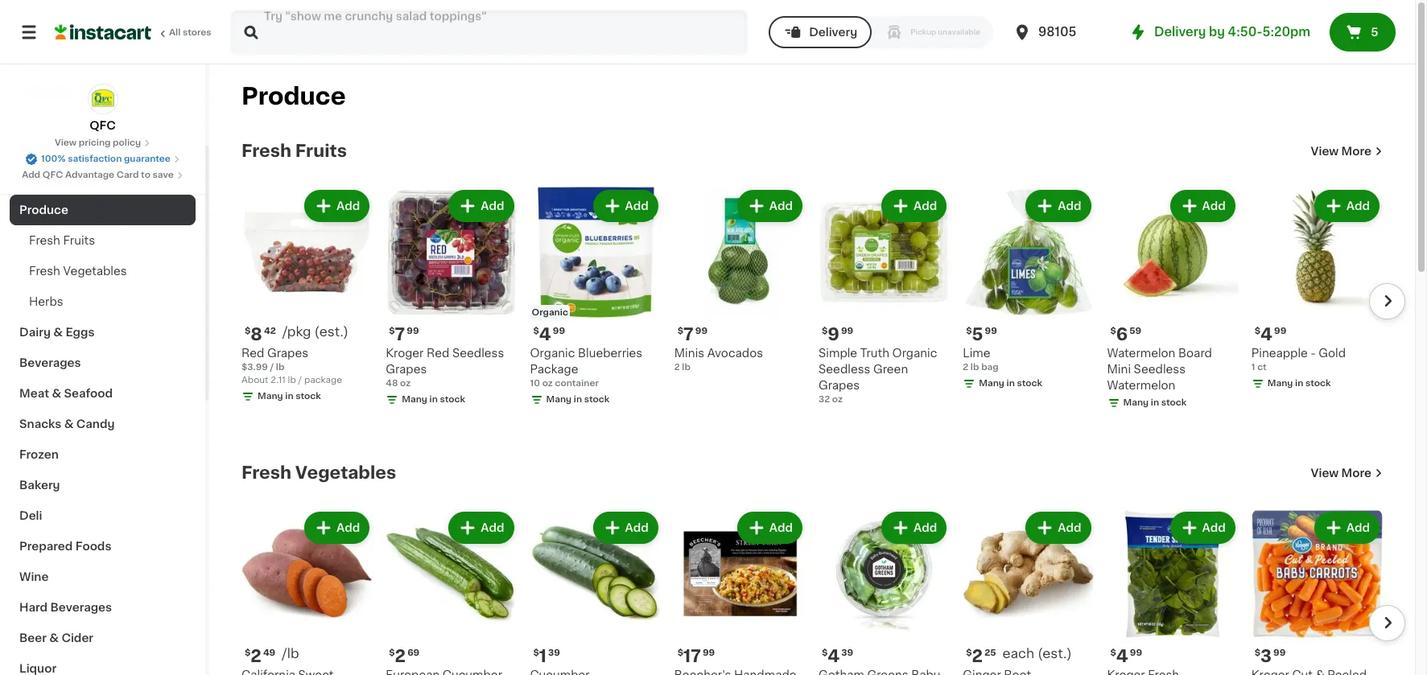 Task type: vqa. For each thing, say whether or not it's contained in the screenshot.


Task type: describe. For each thing, give the bounding box(es) containing it.
herbs
[[29, 296, 63, 308]]

dairy & eggs
[[19, 327, 95, 338]]

17
[[684, 648, 701, 665]]

prepared foods
[[19, 541, 111, 552]]

satisfaction
[[68, 155, 122, 163]]

$ 2 49
[[245, 648, 276, 665]]

beverages link
[[10, 348, 196, 378]]

thanksgiving link
[[10, 164, 196, 195]]

product group containing 9
[[819, 187, 950, 407]]

/lb
[[282, 648, 299, 660]]

oz inside 'organic blueberries package 10 oz container'
[[542, 379, 553, 388]]

in for grapes
[[430, 396, 438, 404]]

$ 9 99
[[822, 326, 854, 343]]

liquor
[[19, 664, 56, 675]]

3
[[1261, 648, 1272, 665]]

save
[[153, 171, 174, 180]]

thanksgiving
[[19, 174, 96, 185]]

product group containing 17
[[675, 509, 806, 676]]

qfc link
[[87, 84, 118, 134]]

buy it again link
[[10, 43, 196, 76]]

many in stock down watermelon board mini seedless watermelon
[[1124, 399, 1187, 408]]

4:50-
[[1228, 26, 1263, 38]]

39 for 4
[[842, 649, 854, 658]]

kroger
[[386, 348, 424, 359]]

$ 5 99
[[966, 326, 998, 343]]

5:20pm
[[1263, 26, 1311, 38]]

2.11
[[271, 376, 286, 385]]

100% satisfaction guarantee button
[[25, 150, 180, 166]]

dairy & eggs link
[[10, 317, 196, 348]]

package
[[304, 376, 342, 385]]

view more link for 4
[[1311, 143, 1383, 159]]

hard beverages
[[19, 602, 112, 614]]

lb inside lime 2 lb bag
[[971, 363, 980, 372]]

1 horizontal spatial fresh fruits
[[242, 143, 347, 159]]

$ inside the $ 9 99
[[822, 327, 828, 336]]

delivery by 4:50-5:20pm
[[1155, 26, 1311, 38]]

liquor link
[[10, 654, 196, 676]]

wine
[[19, 572, 49, 583]]

product group containing 6
[[1108, 187, 1239, 413]]

service type group
[[769, 16, 994, 48]]

snacks & candy
[[19, 419, 115, 430]]

99 inside $ 17 99
[[703, 649, 715, 658]]

red inside red grapes $3.99 / lb about 2.11 lb / package
[[242, 348, 264, 359]]

delivery for delivery
[[809, 27, 858, 38]]

in for bag
[[1007, 379, 1015, 388]]

0 vertical spatial vegetables
[[63, 266, 127, 277]]

simple truth organic seedless green grapes 32 oz
[[819, 348, 938, 404]]

container
[[555, 379, 599, 388]]

& for meat
[[52, 388, 61, 399]]

avocados
[[708, 348, 763, 359]]

foods
[[75, 541, 111, 552]]

view for fresh fruits
[[1311, 146, 1339, 157]]

many for bag
[[979, 379, 1005, 388]]

$ inside $ 1 39
[[533, 649, 539, 658]]

42
[[264, 327, 276, 336]]

$ inside $ 6 59
[[1111, 327, 1117, 336]]

& for snacks
[[64, 419, 74, 430]]

pineapple - gold 1 ct
[[1252, 348, 1346, 372]]

many for grapes
[[402, 396, 428, 404]]

fresh fruits link for view more link corresponding to 4
[[242, 142, 347, 161]]

delivery button
[[769, 16, 872, 48]]

product group containing 8
[[242, 187, 373, 407]]

100%
[[41, 155, 66, 163]]

lb right 2.11
[[288, 376, 296, 385]]

buy
[[45, 54, 68, 65]]

1 horizontal spatial fresh vegetables link
[[242, 464, 396, 483]]

25
[[985, 649, 997, 658]]

each (est.)
[[1003, 648, 1072, 660]]

prepared
[[19, 541, 73, 552]]

$ 4 99 for pineapple - gold
[[1255, 326, 1287, 343]]

69
[[408, 649, 420, 658]]

lb up 2.11
[[276, 363, 285, 372]]

bakery
[[19, 480, 60, 491]]

to
[[141, 171, 150, 180]]

$ inside $ 5 99
[[966, 327, 972, 336]]

lists
[[45, 86, 73, 97]]

0 vertical spatial qfc
[[90, 120, 116, 131]]

more for 3
[[1342, 468, 1372, 479]]

in for 1
[[1296, 379, 1304, 388]]

dairy
[[19, 327, 51, 338]]

all stores link
[[55, 10, 213, 55]]

$2.49 per pound element
[[242, 647, 373, 668]]

product group containing 5
[[963, 187, 1095, 394]]

item carousel region for fresh vegetables
[[219, 502, 1406, 676]]

many in stock for bag
[[979, 379, 1043, 388]]

board
[[1179, 348, 1213, 359]]

mini
[[1108, 364, 1131, 375]]

5 inside button
[[1371, 27, 1379, 38]]

hard
[[19, 602, 48, 614]]

organic inside the simple truth organic seedless green grapes 32 oz
[[893, 348, 938, 359]]

candy
[[76, 419, 115, 430]]

1 vertical spatial /
[[298, 376, 302, 385]]

lists link
[[10, 76, 196, 108]]

about
[[242, 376, 269, 385]]

0 vertical spatial produce
[[242, 85, 346, 108]]

meat & seafood
[[19, 388, 113, 399]]

package
[[530, 364, 579, 375]]

bakery link
[[10, 470, 196, 501]]

99 for minis avocados
[[696, 327, 708, 336]]

recipes
[[19, 143, 67, 155]]

$8.42 per package (estimated) element
[[242, 325, 373, 346]]

99 for pineapple - gold
[[1275, 327, 1287, 336]]

1 inside pineapple - gold 1 ct
[[1252, 363, 1256, 372]]

stock for lime
[[1017, 379, 1043, 388]]

$ 4 99 for organic blueberries package
[[533, 326, 565, 343]]

59
[[1130, 327, 1142, 336]]

beer
[[19, 633, 47, 644]]

stores
[[183, 28, 212, 37]]

stock for organic blueberries package
[[584, 396, 610, 404]]

1 vertical spatial vegetables
[[295, 465, 396, 482]]

green
[[874, 364, 908, 375]]

0 vertical spatial beverages
[[19, 358, 81, 369]]

0 vertical spatial fruits
[[295, 143, 347, 159]]

organic for organic
[[532, 309, 568, 317]]

policy
[[113, 139, 141, 147]]

it
[[71, 54, 79, 65]]

Search field
[[232, 11, 747, 53]]

grapes inside the simple truth organic seedless green grapes 32 oz
[[819, 380, 860, 392]]

$ 3 99
[[1255, 648, 1286, 665]]

grapes inside kroger red seedless grapes 48 oz
[[386, 364, 427, 375]]

organic for organic blueberries package 10 oz container
[[530, 348, 575, 359]]

$ 6 59
[[1111, 326, 1142, 343]]

99 for kroger red seedless grapes
[[407, 327, 419, 336]]



Task type: locate. For each thing, give the bounding box(es) containing it.
(est.) for 8
[[314, 326, 349, 338]]

0 horizontal spatial grapes
[[267, 348, 308, 359]]

1 red from the left
[[242, 348, 264, 359]]

buy it again
[[45, 54, 113, 65]]

0 vertical spatial 1
[[1252, 363, 1256, 372]]

prepared foods link
[[10, 531, 196, 562]]

48
[[386, 379, 398, 388]]

1 vertical spatial fruits
[[63, 235, 95, 246]]

many in stock down container
[[546, 396, 610, 404]]

0 horizontal spatial 7
[[395, 326, 405, 343]]

delivery by 4:50-5:20pm link
[[1129, 23, 1311, 42]]

produce link
[[10, 195, 196, 225]]

watermelon down mini
[[1108, 380, 1176, 392]]

6
[[1117, 326, 1128, 343]]

0 vertical spatial view more
[[1311, 146, 1372, 157]]

blueberries
[[578, 348, 643, 359]]

/
[[270, 363, 274, 372], [298, 376, 302, 385]]

2 inside lime 2 lb bag
[[963, 363, 969, 372]]

beverages up cider
[[50, 602, 112, 614]]

1 horizontal spatial oz
[[542, 379, 553, 388]]

fresh vegetables inside fresh vegetables link
[[29, 266, 127, 277]]

item carousel region containing 8
[[219, 180, 1406, 438]]

beverages
[[19, 358, 81, 369], [50, 602, 112, 614]]

98105
[[1039, 26, 1077, 38]]

lb inside the minis avocados 2 lb
[[682, 363, 691, 372]]

seedless for watermelon
[[1134, 364, 1186, 375]]

1 horizontal spatial (est.)
[[1038, 648, 1072, 660]]

1 view more link from the top
[[1311, 143, 1383, 159]]

1 horizontal spatial delivery
[[1155, 26, 1207, 38]]

0 horizontal spatial produce
[[19, 205, 68, 216]]

2 inside the minis avocados 2 lb
[[675, 363, 680, 372]]

7 up minis
[[684, 326, 694, 343]]

& inside snacks & candy link
[[64, 419, 74, 430]]

2 39 from the left
[[842, 649, 854, 658]]

lime
[[963, 348, 991, 359]]

& for beer
[[49, 633, 59, 644]]

1 horizontal spatial fresh vegetables
[[242, 465, 396, 482]]

organic inside 'organic blueberries package 10 oz container'
[[530, 348, 575, 359]]

many in stock for grapes
[[402, 396, 466, 404]]

7
[[395, 326, 405, 343], [684, 326, 694, 343]]

& for dairy
[[53, 327, 63, 338]]

39
[[548, 649, 560, 658], [842, 649, 854, 658]]

(est.) for 2
[[1038, 648, 1072, 660]]

view more link
[[1311, 143, 1383, 159], [1311, 465, 1383, 482]]

oz inside kroger red seedless grapes 48 oz
[[400, 379, 411, 388]]

2 more from the top
[[1342, 468, 1372, 479]]

(est.) inside $8.42 per package (estimated) element
[[314, 326, 349, 338]]

pineapple
[[1252, 348, 1308, 359]]

product group containing 3
[[1252, 509, 1383, 676]]

qfc down '100%'
[[43, 171, 63, 180]]

1 vertical spatial fresh vegetables link
[[242, 464, 396, 483]]

view more for 4
[[1311, 146, 1372, 157]]

$ 8 42
[[245, 326, 276, 343]]

0 vertical spatial 5
[[1371, 27, 1379, 38]]

deli
[[19, 511, 42, 522]]

meat & seafood link
[[10, 378, 196, 409]]

39 for 1
[[548, 649, 560, 658]]

oz right 48
[[400, 379, 411, 388]]

& left candy
[[64, 419, 74, 430]]

in for 10
[[574, 396, 582, 404]]

& right meat at the left of the page
[[52, 388, 61, 399]]

0 horizontal spatial $ 4 99
[[533, 326, 565, 343]]

0 vertical spatial fresh fruits
[[242, 143, 347, 159]]

truth
[[861, 348, 890, 359]]

red grapes $3.99 / lb about 2.11 lb / package
[[242, 348, 342, 385]]

1 vertical spatial beverages
[[50, 602, 112, 614]]

2 left 49
[[251, 648, 262, 665]]

many down kroger red seedless grapes 48 oz
[[402, 396, 428, 404]]

seedless down board
[[1134, 364, 1186, 375]]

grapes down /pkg
[[267, 348, 308, 359]]

2 horizontal spatial seedless
[[1134, 364, 1186, 375]]

herbs link
[[10, 287, 196, 317]]

0 vertical spatial /
[[270, 363, 274, 372]]

many in stock down 2.11
[[258, 392, 321, 401]]

0 vertical spatial watermelon
[[1108, 348, 1176, 359]]

wine link
[[10, 562, 196, 593]]

99 for lime
[[985, 327, 998, 336]]

each
[[1003, 648, 1035, 660]]

$ inside $ 17 99
[[678, 649, 684, 658]]

0 horizontal spatial fresh fruits
[[29, 235, 95, 246]]

1 vertical spatial more
[[1342, 468, 1372, 479]]

/pkg (est.)
[[283, 326, 349, 338]]

many
[[979, 379, 1005, 388], [1268, 379, 1294, 388], [258, 392, 283, 401], [402, 396, 428, 404], [546, 396, 572, 404], [1124, 399, 1149, 408]]

0 horizontal spatial (est.)
[[314, 326, 349, 338]]

& left eggs
[[53, 327, 63, 338]]

view for fresh vegetables
[[1311, 468, 1339, 479]]

2 for $ 2 25
[[972, 648, 983, 665]]

99 inside the $ 9 99
[[841, 327, 854, 336]]

1 horizontal spatial /
[[298, 376, 302, 385]]

beer & cider link
[[10, 623, 196, 654]]

view more link for 3
[[1311, 465, 1383, 482]]

stock for pineapple - gold
[[1306, 379, 1332, 388]]

$ 7 99 for kroger red seedless grapes
[[389, 326, 419, 343]]

seedless right kroger
[[452, 348, 504, 359]]

organic blueberries package 10 oz container
[[530, 348, 643, 388]]

1 watermelon from the top
[[1108, 348, 1176, 359]]

0 vertical spatial more
[[1342, 146, 1372, 157]]

$ 17 99
[[678, 648, 715, 665]]

(est.) inside $2.25 each (estimated) element
[[1038, 648, 1072, 660]]

0 horizontal spatial $ 7 99
[[389, 326, 419, 343]]

$2.25 each (estimated) element
[[963, 647, 1095, 668]]

2 watermelon from the top
[[1108, 380, 1176, 392]]

2 for $ 2 49
[[251, 648, 262, 665]]

2 left '25'
[[972, 648, 983, 665]]

(est.) right each
[[1038, 648, 1072, 660]]

1 vertical spatial fresh fruits
[[29, 235, 95, 246]]

many in stock down pineapple - gold 1 ct
[[1268, 379, 1332, 388]]

watermelon board mini seedless watermelon
[[1108, 348, 1213, 392]]

grapes inside red grapes $3.99 / lb about 2.11 lb / package
[[267, 348, 308, 359]]

pricing
[[79, 139, 111, 147]]

0 horizontal spatial fruits
[[63, 235, 95, 246]]

many down 2.11
[[258, 392, 283, 401]]

2 7 from the left
[[684, 326, 694, 343]]

card
[[117, 171, 139, 180]]

$ 2 25
[[966, 648, 997, 665]]

& inside dairy & eggs link
[[53, 327, 63, 338]]

red up $3.99
[[242, 348, 264, 359]]

seedless down simple
[[819, 364, 871, 375]]

many in stock down kroger red seedless grapes 48 oz
[[402, 396, 466, 404]]

view more for 3
[[1311, 468, 1372, 479]]

$ 7 99 up minis
[[678, 326, 708, 343]]

1 vertical spatial 5
[[972, 326, 984, 343]]

0 vertical spatial (est.)
[[314, 326, 349, 338]]

snacks
[[19, 419, 61, 430]]

many in stock down bag
[[979, 379, 1043, 388]]

red inside kroger red seedless grapes 48 oz
[[427, 348, 450, 359]]

oz
[[400, 379, 411, 388], [542, 379, 553, 388], [832, 396, 843, 404]]

1 vertical spatial fresh fruits link
[[10, 225, 196, 256]]

99 for simple truth organic seedless green grapes
[[841, 327, 854, 336]]

red right kroger
[[427, 348, 450, 359]]

again
[[81, 54, 113, 65]]

0 vertical spatial fresh fruits link
[[242, 142, 347, 161]]

frozen
[[19, 449, 59, 461]]

many down pineapple - gold 1 ct
[[1268, 379, 1294, 388]]

in
[[1007, 379, 1015, 388], [1296, 379, 1304, 388], [285, 392, 294, 401], [430, 396, 438, 404], [574, 396, 582, 404], [1151, 399, 1160, 408]]

qfc up view pricing policy link
[[90, 120, 116, 131]]

view
[[55, 139, 77, 147], [1311, 146, 1339, 157], [1311, 468, 1339, 479]]

0 horizontal spatial fresh vegetables link
[[10, 256, 196, 287]]

& inside meat & seafood 'link'
[[52, 388, 61, 399]]

fresh fruits link for the top fresh vegetables link
[[10, 225, 196, 256]]

0 horizontal spatial delivery
[[809, 27, 858, 38]]

lb down minis
[[682, 363, 691, 372]]

0 horizontal spatial seedless
[[452, 348, 504, 359]]

frozen link
[[10, 440, 196, 470]]

1 vertical spatial (est.)
[[1038, 648, 1072, 660]]

-
[[1311, 348, 1316, 359]]

$ inside "$ 3 99"
[[1255, 649, 1261, 658]]

add
[[22, 171, 40, 180], [337, 201, 360, 212], [481, 201, 504, 212], [625, 201, 649, 212], [770, 201, 793, 212], [914, 201, 937, 212], [1058, 201, 1082, 212], [1203, 201, 1226, 212], [1347, 201, 1371, 212], [337, 523, 360, 534], [481, 523, 504, 534], [625, 523, 649, 534], [770, 523, 793, 534], [914, 523, 937, 534], [1058, 523, 1082, 534], [1203, 523, 1226, 534], [1347, 523, 1371, 534]]

1 vertical spatial grapes
[[386, 364, 427, 375]]

1 horizontal spatial qfc
[[90, 120, 116, 131]]

$ inside the $ 8 42
[[245, 327, 251, 336]]

oz inside the simple truth organic seedless green grapes 32 oz
[[832, 396, 843, 404]]

1 horizontal spatial red
[[427, 348, 450, 359]]

1 vertical spatial qfc
[[43, 171, 63, 180]]

item carousel region containing 2
[[219, 502, 1406, 676]]

/ up 2.11
[[270, 363, 274, 372]]

1 vertical spatial 1
[[539, 648, 547, 665]]

all
[[169, 28, 181, 37]]

fresh vegetables
[[29, 266, 127, 277], [242, 465, 396, 482]]

0 horizontal spatial vegetables
[[63, 266, 127, 277]]

$ 4 99
[[533, 326, 565, 343], [1255, 326, 1287, 343], [1111, 648, 1143, 665]]

1 horizontal spatial 5
[[1371, 27, 1379, 38]]

many down container
[[546, 396, 572, 404]]

$
[[245, 327, 251, 336], [389, 327, 395, 336], [533, 327, 539, 336], [678, 327, 684, 336], [822, 327, 828, 336], [966, 327, 972, 336], [1111, 327, 1117, 336], [1255, 327, 1261, 336], [245, 649, 251, 658], [389, 649, 395, 658], [533, 649, 539, 658], [678, 649, 684, 658], [822, 649, 828, 658], [966, 649, 972, 658], [1111, 649, 1117, 658], [1255, 649, 1261, 658]]

1 vertical spatial produce
[[19, 205, 68, 216]]

0 horizontal spatial oz
[[400, 379, 411, 388]]

0 vertical spatial fresh vegetables link
[[10, 256, 196, 287]]

2 view more link from the top
[[1311, 465, 1383, 482]]

1 horizontal spatial produce
[[242, 85, 346, 108]]

$3.99
[[242, 363, 268, 372]]

0 horizontal spatial fresh vegetables
[[29, 266, 127, 277]]

1 7 from the left
[[395, 326, 405, 343]]

$ 7 99 for minis avocados
[[678, 326, 708, 343]]

1 vertical spatial watermelon
[[1108, 380, 1176, 392]]

1 horizontal spatial seedless
[[819, 364, 871, 375]]

advantage
[[65, 171, 114, 180]]

0 vertical spatial grapes
[[267, 348, 308, 359]]

organic
[[532, 309, 568, 317], [530, 348, 575, 359], [893, 348, 938, 359]]

5
[[1371, 27, 1379, 38], [972, 326, 984, 343]]

1 view more from the top
[[1311, 146, 1372, 157]]

seedless inside watermelon board mini seedless watermelon
[[1134, 364, 1186, 375]]

lb down the 'lime'
[[971, 363, 980, 372]]

1 horizontal spatial 7
[[684, 326, 694, 343]]

delivery inside button
[[809, 27, 858, 38]]

instacart logo image
[[55, 23, 151, 42]]

by
[[1210, 26, 1226, 38]]

$ inside $ 2 49
[[245, 649, 251, 658]]

beverages down dairy & eggs
[[19, 358, 81, 369]]

7 up kroger
[[395, 326, 405, 343]]

2 red from the left
[[427, 348, 450, 359]]

1 horizontal spatial grapes
[[386, 364, 427, 375]]

oz right "10"
[[542, 379, 553, 388]]

0 horizontal spatial red
[[242, 348, 264, 359]]

1 horizontal spatial fresh fruits link
[[242, 142, 347, 161]]

& inside the beer & cider link
[[49, 633, 59, 644]]

1 vertical spatial item carousel region
[[219, 502, 1406, 676]]

$ 4 39
[[822, 648, 854, 665]]

many in stock for 10
[[546, 396, 610, 404]]

(est.)
[[314, 326, 349, 338], [1038, 648, 1072, 660]]

1 vertical spatial view more link
[[1311, 465, 1383, 482]]

99 inside "$ 3 99"
[[1274, 649, 1286, 658]]

many in stock for 1
[[1268, 379, 1332, 388]]

2 item carousel region from the top
[[219, 502, 1406, 676]]

1 item carousel region from the top
[[219, 180, 1406, 438]]

qfc logo image
[[87, 84, 118, 114]]

1 horizontal spatial 39
[[842, 649, 854, 658]]

0 horizontal spatial 5
[[972, 326, 984, 343]]

49
[[263, 649, 276, 658]]

grapes up 32
[[819, 380, 860, 392]]

1 horizontal spatial $ 4 99
[[1111, 648, 1143, 665]]

2 for $ 2 69
[[395, 648, 406, 665]]

grapes
[[267, 348, 308, 359], [386, 364, 427, 375], [819, 380, 860, 392]]

0 horizontal spatial 39
[[548, 649, 560, 658]]

many down mini
[[1124, 399, 1149, 408]]

/ right 2.11
[[298, 376, 302, 385]]

add qfc advantage card to save
[[22, 171, 174, 180]]

$ inside '$ 4 39'
[[822, 649, 828, 658]]

7 for minis avocados
[[684, 326, 694, 343]]

product group
[[242, 187, 373, 407], [386, 187, 517, 410], [530, 187, 662, 410], [675, 187, 806, 375], [819, 187, 950, 407], [963, 187, 1095, 394], [1108, 187, 1239, 413], [1252, 187, 1383, 394], [242, 509, 373, 676], [386, 509, 517, 676], [530, 509, 662, 676], [675, 509, 806, 676], [819, 509, 950, 676], [963, 509, 1095, 676], [1108, 509, 1239, 676], [1252, 509, 1383, 676]]

2 view more from the top
[[1311, 468, 1372, 479]]

1 horizontal spatial vegetables
[[295, 465, 396, 482]]

39 inside '$ 4 39'
[[842, 649, 854, 658]]

beer & cider
[[19, 633, 93, 644]]

(est.) right /pkg
[[314, 326, 349, 338]]

$ 1 39
[[533, 648, 560, 665]]

stock for kroger red seedless grapes
[[440, 396, 466, 404]]

2 down minis
[[675, 363, 680, 372]]

1 horizontal spatial fruits
[[295, 143, 347, 159]]

0 horizontal spatial qfc
[[43, 171, 63, 180]]

1 39 from the left
[[548, 649, 560, 658]]

39 inside $ 1 39
[[548, 649, 560, 658]]

ct
[[1258, 363, 1267, 372]]

2 for lime 2 lb bag
[[963, 363, 969, 372]]

all stores
[[169, 28, 212, 37]]

more for 4
[[1342, 146, 1372, 157]]

0 vertical spatial fresh vegetables
[[29, 266, 127, 277]]

99 inside $ 5 99
[[985, 327, 998, 336]]

2 vertical spatial grapes
[[819, 380, 860, 392]]

fresh fruits
[[242, 143, 347, 159], [29, 235, 95, 246]]

seedless inside kroger red seedless grapes 48 oz
[[452, 348, 504, 359]]

2 horizontal spatial oz
[[832, 396, 843, 404]]

0 horizontal spatial 1
[[539, 648, 547, 665]]

$ 2 69
[[389, 648, 420, 665]]

lime 2 lb bag
[[963, 348, 999, 372]]

0 vertical spatial item carousel region
[[219, 180, 1406, 438]]

view pricing policy
[[55, 139, 141, 147]]

2 left 69
[[395, 648, 406, 665]]

7 for kroger red seedless grapes
[[395, 326, 405, 343]]

add qfc advantage card to save link
[[22, 169, 183, 182]]

delivery
[[1155, 26, 1207, 38], [809, 27, 858, 38]]

view inside view pricing policy link
[[55, 139, 77, 147]]

watermelon down 59
[[1108, 348, 1176, 359]]

9
[[828, 326, 840, 343]]

32
[[819, 396, 830, 404]]

many for 10
[[546, 396, 572, 404]]

1 horizontal spatial 1
[[1252, 363, 1256, 372]]

8
[[251, 326, 262, 343]]

0 vertical spatial view more link
[[1311, 143, 1383, 159]]

1 $ 7 99 from the left
[[389, 326, 419, 343]]

2 $ 7 99 from the left
[[678, 326, 708, 343]]

1 vertical spatial view more
[[1311, 468, 1372, 479]]

2 down the 'lime'
[[963, 363, 969, 372]]

lb
[[276, 363, 285, 372], [682, 363, 691, 372], [971, 363, 980, 372], [288, 376, 296, 385]]

fresh fruits link
[[242, 142, 347, 161], [10, 225, 196, 256]]

product group containing 1
[[530, 509, 662, 676]]

0 horizontal spatial fresh fruits link
[[10, 225, 196, 256]]

2 horizontal spatial grapes
[[819, 380, 860, 392]]

$ 7 99 up kroger
[[389, 326, 419, 343]]

1 horizontal spatial $ 7 99
[[678, 326, 708, 343]]

item carousel region
[[219, 180, 1406, 438], [219, 502, 1406, 676]]

item carousel region for fresh fruits
[[219, 180, 1406, 438]]

& right "beer"
[[49, 633, 59, 644]]

2 horizontal spatial $ 4 99
[[1255, 326, 1287, 343]]

seedless inside the simple truth organic seedless green grapes 32 oz
[[819, 364, 871, 375]]

0 horizontal spatial /
[[270, 363, 274, 372]]

$ inside $ 2 69
[[389, 649, 395, 658]]

grapes down kroger
[[386, 364, 427, 375]]

5 button
[[1330, 13, 1396, 52]]

oz right 32
[[832, 396, 843, 404]]

100% satisfaction guarantee
[[41, 155, 171, 163]]

recipes link
[[10, 134, 196, 164]]

99
[[407, 327, 419, 336], [553, 327, 565, 336], [696, 327, 708, 336], [841, 327, 854, 336], [985, 327, 998, 336], [1275, 327, 1287, 336], [703, 649, 715, 658], [1130, 649, 1143, 658], [1274, 649, 1286, 658]]

seedless for simple
[[819, 364, 871, 375]]

many for 1
[[1268, 379, 1294, 388]]

1 more from the top
[[1342, 146, 1372, 157]]

99 for organic blueberries package
[[553, 327, 565, 336]]

$ inside $ 2 25
[[966, 649, 972, 658]]

many down bag
[[979, 379, 1005, 388]]

1 vertical spatial fresh vegetables
[[242, 465, 396, 482]]

fruits
[[295, 143, 347, 159], [63, 235, 95, 246]]

None search field
[[230, 10, 748, 55]]

gold
[[1319, 348, 1346, 359]]

delivery for delivery by 4:50-5:20pm
[[1155, 26, 1207, 38]]



